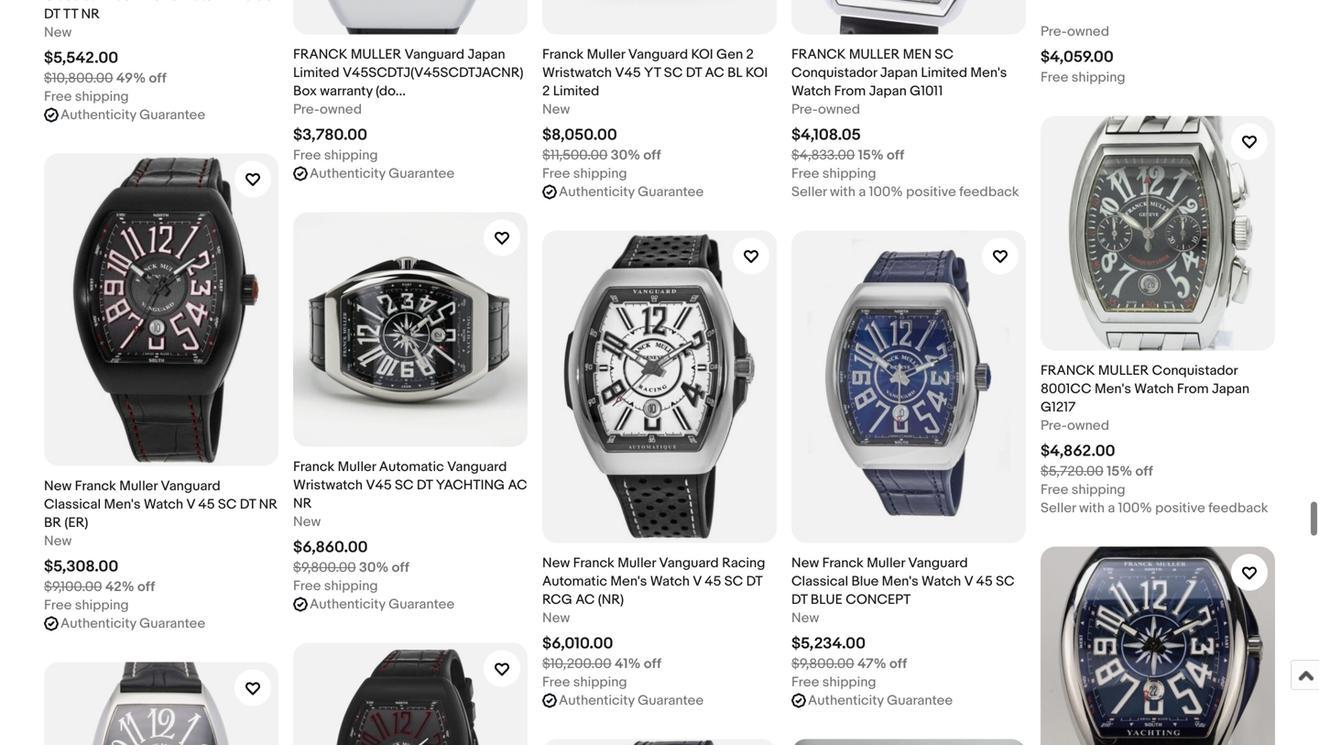 Task type: describe. For each thing, give the bounding box(es) containing it.
$5,234.00
[[792, 634, 866, 654]]

0 horizontal spatial authenticity guarantee text field
[[60, 615, 205, 633]]

franck for $5,234.00
[[823, 555, 864, 571]]

conquistador inside franck muller conquistador 8001cc men's watch from japan g1217 pre-owned $4,862.00 $5,720.00 15% off free shipping seller with a 100% positive feedback
[[1153, 362, 1238, 379]]

seller inside franck muller conquistador 8001cc men's watch from japan g1217 pre-owned $4,862.00 $5,720.00 15% off free shipping seller with a 100% positive feedback
[[1041, 500, 1076, 516]]

sc inside franck muller automatic vanguard wristwatch v45 sc dt yachting ac nr new $6,860.00 $9,800.00 30% off free shipping
[[395, 477, 414, 493]]

free inside new $5,542.00 $10,800.00 49% off free shipping
[[44, 89, 72, 105]]

free inside franck muller conquistador 8001cc men's watch from japan g1217 pre-owned $4,862.00 $5,720.00 15% off free shipping seller with a 100% positive feedback
[[1041, 481, 1069, 498]]

free shipping text field for g1011
[[792, 164, 877, 183]]

free shipping text field for $4,862.00
[[1041, 480, 1126, 499]]

guarantee for $5,308.00
[[139, 615, 205, 632]]

authenticity guarantee text field down 49%
[[60, 106, 205, 124]]

authenticity guarantee for $5,308.00
[[60, 615, 205, 632]]

free inside pre-owned $4,059.00 free shipping
[[1041, 69, 1069, 85]]

limited inside franck muller men sc conquistador japan limited men's watch from japan g1011 pre-owned $4,108.05 $4,833.00 15% off free shipping seller with a 100% positive feedback
[[921, 64, 968, 81]]

100% inside franck muller conquistador 8001cc men's watch from japan g1217 pre-owned $4,862.00 $5,720.00 15% off free shipping seller with a 100% positive feedback
[[1119, 500, 1153, 516]]

(do...
[[376, 83, 406, 99]]

franck for $3,780.00
[[293, 46, 348, 63]]

vanguard inside 'franck muller vanguard japan limited v45scdtj(v45scdtjacnr) box warranty (do... pre-owned $3,780.00 free shipping'
[[405, 46, 465, 63]]

sc inside franck muller vanguard koi gen 2 wristwatch v45 yt sc dt ac bl koi 2 limited new $8,050.00 $11,500.00 30% off free shipping
[[664, 64, 683, 81]]

30% inside franck muller automatic vanguard wristwatch v45 sc dt yachting ac nr new $6,860.00 $9,800.00 30% off free shipping
[[359, 559, 389, 576]]

men's inside new franck muller vanguard classical men's watch v 45 sc dt nr br (er) new $5,308.00 $9,100.00 42% off free shipping
[[104, 496, 141, 513]]

previous price $4,833.00 15% off text field
[[792, 146, 905, 164]]

owned inside franck muller men sc conquistador japan limited men's watch from japan g1011 pre-owned $4,108.05 $4,833.00 15% off free shipping seller with a 100% positive feedback
[[818, 101, 861, 118]]

positive inside franck muller conquistador 8001cc men's watch from japan g1217 pre-owned $4,862.00 $5,720.00 15% off free shipping seller with a 100% positive feedback
[[1156, 500, 1206, 516]]

dt inside new franck muller vanguard classical blue men's watch v 45 sc dt blue concept new $5,234.00 $9,800.00 47% off free shipping
[[792, 592, 808, 608]]

dt inside franck muller vanguard koi gen 2 wristwatch v45 yt sc dt ac bl koi 2 limited new $8,050.00 $11,500.00 30% off free shipping
[[686, 64, 702, 81]]

45 for $5,234.00
[[977, 573, 993, 590]]

new text field for $5,234.00
[[792, 609, 820, 627]]

42%
[[105, 579, 134, 595]]

v45 inside franck muller vanguard koi gen 2 wristwatch v45 yt sc dt ac bl koi 2 limited new $8,050.00 $11,500.00 30% off free shipping
[[615, 64, 641, 81]]

$4,059.00 text field
[[1041, 47, 1114, 67]]

watch inside new franck muller vanguard classical blue men's watch v 45 sc dt blue concept new $5,234.00 $9,800.00 47% off free shipping
[[922, 573, 962, 590]]

pre- inside franck muller conquistador 8001cc men's watch from japan g1217 pre-owned $4,862.00 $5,720.00 15% off free shipping seller with a 100% positive feedback
[[1041, 417, 1068, 434]]

$9,100.00
[[44, 579, 102, 595]]

guarantee for $6,010.00
[[638, 692, 704, 709]]

new $5,542.00 $10,800.00 49% off free shipping
[[44, 24, 167, 105]]

off inside new franck muller vanguard classical men's watch v 45 sc dt nr br (er) new $5,308.00 $9,100.00 42% off free shipping
[[137, 579, 155, 595]]

men's inside franck muller men sc conquistador japan limited men's watch from japan g1011 pre-owned $4,108.05 $4,833.00 15% off free shipping seller with a 100% positive feedback
[[971, 64, 1007, 81]]

box
[[293, 83, 317, 99]]

wristwatch inside franck muller automatic vanguard wristwatch v45 sc dt yachting ac nr new $6,860.00 $9,800.00 30% off free shipping
[[293, 477, 363, 493]]

with inside franck muller men sc conquistador japan limited men's watch from japan g1011 pre-owned $4,108.05 $4,833.00 15% off free shipping seller with a 100% positive feedback
[[830, 184, 856, 200]]

dt inside new franck muller vanguard racing automatic men's watch v 45 sc dt rcg ac (nr) new $6,010.00 $10,200.00 41% off free shipping
[[747, 573, 763, 590]]

watch inside franck muller men sc conquistador japan limited men's watch from japan g1011 pre-owned $4,108.05 $4,833.00 15% off free shipping seller with a 100% positive feedback
[[792, 83, 831, 99]]

pre- inside franck muller men sc conquistador japan limited men's watch from japan g1011 pre-owned $4,108.05 $4,833.00 15% off free shipping seller with a 100% positive feedback
[[792, 101, 818, 118]]

blue
[[811, 592, 843, 608]]

authenticity guarantee for $6,010.00
[[559, 692, 704, 709]]

$5,308.00 text field
[[44, 557, 118, 577]]

new inside franck muller automatic vanguard wristwatch v45 sc dt yachting ac nr new $6,860.00 $9,800.00 30% off free shipping
[[293, 513, 321, 530]]

pre-owned text field for $4,108.05
[[792, 100, 861, 118]]

with inside franck muller conquistador 8001cc men's watch from japan g1217 pre-owned $4,862.00 $5,720.00 15% off free shipping seller with a 100% positive feedback
[[1080, 500, 1105, 516]]

franck muller automatic vanguard wristwatch v45 sc dt yachting ac nr new $6,860.00 $9,800.00 30% off free shipping
[[293, 458, 528, 594]]

$5,542.00 text field
[[44, 49, 118, 68]]

guarantee for $5,234.00
[[887, 692, 953, 709]]

shipping inside franck muller automatic vanguard wristwatch v45 sc dt yachting ac nr new $6,860.00 $9,800.00 30% off free shipping
[[324, 578, 378, 594]]

authenticity guarantee down $3,780.00 text field at top
[[310, 165, 455, 182]]

new down rcg
[[543, 610, 570, 626]]

sc inside new franck muller vanguard classical men's watch v 45 sc dt nr br (er) new $5,308.00 $9,100.00 42% off free shipping
[[218, 496, 237, 513]]

men
[[903, 46, 932, 63]]

49%
[[116, 70, 146, 87]]

limited inside franck muller vanguard koi gen 2 wristwatch v45 yt sc dt ac bl koi 2 limited new $8,050.00 $11,500.00 30% off free shipping
[[553, 83, 600, 99]]

muller inside franck muller vanguard koi gen 2 wristwatch v45 yt sc dt ac bl koi 2 limited new $8,050.00 $11,500.00 30% off free shipping
[[587, 46, 625, 63]]

off inside new franck muller vanguard racing automatic men's watch v 45 sc dt rcg ac (nr) new $6,010.00 $10,200.00 41% off free shipping
[[644, 656, 662, 672]]

new inside new $5,542.00 $10,800.00 49% off free shipping
[[44, 24, 72, 41]]

classical for $5,234.00
[[792, 573, 849, 590]]

dt inside new franck muller vanguard classical men's watch v 45 sc dt nr br (er) new $5,308.00 $9,100.00 42% off free shipping
[[240, 496, 256, 513]]

franck inside franck muller vanguard koi gen 2 wristwatch v45 yt sc dt ac bl koi 2 limited new $8,050.00 $11,500.00 30% off free shipping
[[543, 46, 584, 63]]

warranty
[[320, 83, 373, 99]]

positive inside franck muller men sc conquistador japan limited men's watch from japan g1011 pre-owned $4,108.05 $4,833.00 15% off free shipping seller with a 100% positive feedback
[[906, 184, 957, 200]]

seller inside franck muller men sc conquistador japan limited men's watch from japan g1011 pre-owned $4,108.05 $4,833.00 15% off free shipping seller with a 100% positive feedback
[[792, 184, 827, 200]]

watch inside new franck muller vanguard racing automatic men's watch v 45 sc dt rcg ac (nr) new $6,010.00 $10,200.00 41% off free shipping
[[650, 573, 690, 590]]

limited inside 'franck muller vanguard japan limited v45scdtj(v45scdtjacnr) box warranty (do... pre-owned $3,780.00 free shipping'
[[293, 64, 340, 81]]

wristwatch inside franck muller vanguard koi gen 2 wristwatch v45 yt sc dt ac bl koi 2 limited new $8,050.00 $11,500.00 30% off free shipping
[[543, 64, 612, 81]]

v inside new franck muller vanguard classical men's watch v 45 sc dt nr br (er) new $5,308.00 $9,100.00 42% off free shipping
[[186, 496, 195, 513]]

yachting
[[436, 477, 505, 493]]

authenticity guarantee text field for $8,050.00
[[559, 183, 704, 201]]

new text field for $6,860.00
[[293, 513, 321, 531]]

previous price $10,800.00 49% off text field
[[44, 69, 167, 88]]

a inside franck muller men sc conquistador japan limited men's watch from japan g1011 pre-owned $4,108.05 $4,833.00 15% off free shipping seller with a 100% positive feedback
[[859, 184, 866, 200]]

0 vertical spatial 2
[[746, 46, 754, 63]]

authenticity guarantee for $5,542.00
[[60, 107, 205, 123]]

men's inside franck muller conquistador 8001cc men's watch from japan g1217 pre-owned $4,862.00 $5,720.00 15% off free shipping seller with a 100% positive feedback
[[1095, 381, 1132, 397]]

shipping inside franck muller vanguard koi gen 2 wristwatch v45 yt sc dt ac bl koi 2 limited new $8,050.00 $11,500.00 30% off free shipping
[[573, 165, 627, 182]]

free inside franck muller automatic vanguard wristwatch v45 sc dt yachting ac nr new $6,860.00 $9,800.00 30% off free shipping
[[293, 578, 321, 594]]

$4,833.00
[[792, 147, 855, 163]]

new text field for $5,542.00
[[44, 23, 72, 42]]

vanguard for $6,860.00
[[447, 458, 507, 475]]

authenticity for $8,050.00
[[559, 184, 635, 200]]

owned inside 'franck muller vanguard japan limited v45scdtj(v45scdtjacnr) box warranty (do... pre-owned $3,780.00 free shipping'
[[320, 101, 362, 118]]

guarantee down 'franck muller vanguard japan limited v45scdtj(v45scdtjacnr) box warranty (do... pre-owned $3,780.00 free shipping'
[[389, 165, 455, 182]]

vanguard for $5,308.00
[[161, 478, 221, 495]]

free inside new franck muller vanguard racing automatic men's watch v 45 sc dt rcg ac (nr) new $6,010.00 $10,200.00 41% off free shipping
[[543, 674, 570, 691]]

previous price $5,720.00 15% off text field
[[1041, 462, 1154, 480]]

seller with a 100% positive feedback text field for $4,108.05
[[792, 183, 1020, 201]]

new up br
[[44, 478, 72, 495]]

muller for $4,862.00
[[1099, 362, 1149, 379]]

free inside franck muller men sc conquistador japan limited men's watch from japan g1011 pre-owned $4,108.05 $4,833.00 15% off free shipping seller with a 100% positive feedback
[[792, 165, 820, 182]]

men's inside new franck muller vanguard classical blue men's watch v 45 sc dt blue concept new $5,234.00 $9,800.00 47% off free shipping
[[882, 573, 919, 590]]

vanguard for $6,010.00
[[659, 555, 719, 571]]

watch inside franck muller conquistador 8001cc men's watch from japan g1217 pre-owned $4,862.00 $5,720.00 15% off free shipping seller with a 100% positive feedback
[[1135, 381, 1174, 397]]

shipping inside new franck muller vanguard racing automatic men's watch v 45 sc dt rcg ac (nr) new $6,010.00 $10,200.00 41% off free shipping
[[573, 674, 627, 691]]

ac inside new franck muller vanguard racing automatic men's watch v 45 sc dt rcg ac (nr) new $6,010.00 $10,200.00 41% off free shipping
[[576, 592, 595, 608]]

1 vertical spatial 2
[[543, 83, 550, 99]]

free shipping text field down $3,780.00 text field at top
[[293, 146, 378, 164]]

$6,860.00 text field
[[293, 538, 368, 557]]

owned inside pre-owned $4,059.00 free shipping
[[1068, 23, 1110, 40]]

off inside franck muller vanguard koi gen 2 wristwatch v45 yt sc dt ac bl koi 2 limited new $8,050.00 $11,500.00 30% off free shipping
[[644, 147, 661, 163]]

previous price $10,200.00 41% off text field
[[543, 655, 662, 673]]

concept
[[846, 592, 911, 608]]

pre- inside pre-owned $4,059.00 free shipping
[[1041, 23, 1068, 40]]

feedback inside franck muller conquistador 8001cc men's watch from japan g1217 pre-owned $4,862.00 $5,720.00 15% off free shipping seller with a 100% positive feedback
[[1209, 500, 1269, 516]]

free inside 'franck muller vanguard japan limited v45scdtj(v45scdtjacnr) box warranty (do... pre-owned $3,780.00 free shipping'
[[293, 147, 321, 163]]

franck muller conquistador 8001cc men's watch from japan g1217 pre-owned $4,862.00 $5,720.00 15% off free shipping seller with a 100% positive feedback
[[1041, 362, 1269, 516]]

$3,780.00 text field
[[293, 125, 367, 145]]

watch inside new franck muller vanguard classical men's watch v 45 sc dt nr br (er) new $5,308.00 $9,100.00 42% off free shipping
[[144, 496, 183, 513]]

free shipping text field for $6,010.00
[[543, 673, 627, 692]]

$8,050.00
[[543, 125, 617, 145]]

previous price $9,800.00 47% off text field
[[792, 655, 907, 673]]

$11,500.00
[[543, 147, 608, 163]]

new up blue
[[792, 555, 820, 571]]

franck for g1011
[[792, 46, 846, 63]]

off inside franck muller men sc conquistador japan limited men's watch from japan g1011 pre-owned $4,108.05 $4,833.00 15% off free shipping seller with a 100% positive feedback
[[887, 147, 905, 163]]

new down br
[[44, 533, 72, 549]]

muller inside franck muller automatic vanguard wristwatch v45 sc dt yachting ac nr new $6,860.00 $9,800.00 30% off free shipping
[[338, 458, 376, 475]]

shipping inside pre-owned $4,059.00 free shipping
[[1072, 69, 1126, 85]]

15% inside franck muller conquistador 8001cc men's watch from japan g1217 pre-owned $4,862.00 $5,720.00 15% off free shipping seller with a 100% positive feedback
[[1107, 463, 1133, 480]]

new text field for rcg
[[543, 609, 570, 627]]

new inside franck muller vanguard koi gen 2 wristwatch v45 yt sc dt ac bl koi 2 limited new $8,050.00 $11,500.00 30% off free shipping
[[543, 101, 570, 118]]

conquistador inside franck muller men sc conquistador japan limited men's watch from japan g1011 pre-owned $4,108.05 $4,833.00 15% off free shipping seller with a 100% positive feedback
[[792, 64, 877, 81]]

$6,860.00
[[293, 538, 368, 557]]

sc inside new franck muller vanguard classical blue men's watch v 45 sc dt blue concept new $5,234.00 $9,800.00 47% off free shipping
[[996, 573, 1015, 590]]

v45 inside franck muller automatic vanguard wristwatch v45 sc dt yachting ac nr new $6,860.00 $9,800.00 30% off free shipping
[[366, 477, 392, 493]]

shipping inside new $5,542.00 $10,800.00 49% off free shipping
[[75, 89, 129, 105]]

free shipping text field for dt
[[792, 673, 877, 692]]

$4,862.00
[[1041, 442, 1116, 461]]

new text field for $8,050.00
[[543, 100, 570, 118]]

from inside franck muller men sc conquistador japan limited men's watch from japan g1011 pre-owned $4,108.05 $4,833.00 15% off free shipping seller with a 100% positive feedback
[[834, 83, 866, 99]]

franck inside franck muller automatic vanguard wristwatch v45 sc dt yachting ac nr new $6,860.00 $9,800.00 30% off free shipping
[[293, 458, 335, 475]]

free inside franck muller vanguard koi gen 2 wristwatch v45 yt sc dt ac bl koi 2 limited new $8,050.00 $11,500.00 30% off free shipping
[[543, 165, 570, 182]]

free shipping text field for $8,050.00
[[543, 164, 627, 183]]



Task type: vqa. For each thing, say whether or not it's contained in the screenshot.
watch Authentic MIU MIU Matelasse Leather 2Way Shoulder Hand Bag Purse Beige 0976I image
no



Task type: locate. For each thing, give the bounding box(es) containing it.
0 horizontal spatial koi
[[691, 46, 714, 63]]

muller for g1011
[[849, 46, 900, 63]]

100%
[[869, 184, 903, 200], [1119, 500, 1153, 516]]

free down $9,100.00 on the left
[[44, 597, 72, 614]]

japan inside franck muller conquistador 8001cc men's watch from japan g1217 pre-owned $4,862.00 $5,720.00 15% off free shipping seller with a 100% positive feedback
[[1212, 381, 1250, 397]]

franck for new
[[573, 555, 615, 571]]

free shipping text field down $10,800.00
[[44, 88, 129, 106]]

ac right yachting
[[508, 477, 528, 493]]

2 horizontal spatial limited
[[921, 64, 968, 81]]

authenticity for $5,542.00
[[60, 107, 136, 123]]

free shipping text field down $5,720.00
[[1041, 480, 1126, 499]]

free shipping text field down "$5,234.00"
[[792, 673, 877, 692]]

g1011
[[910, 83, 943, 99]]

pre- up $4,108.05
[[792, 101, 818, 118]]

1 vertical spatial 100%
[[1119, 500, 1153, 516]]

1 horizontal spatial conquistador
[[1153, 362, 1238, 379]]

0 vertical spatial koi
[[691, 46, 714, 63]]

1 horizontal spatial pre-owned text field
[[792, 100, 861, 118]]

0 vertical spatial conquistador
[[792, 64, 877, 81]]

franck up $8,050.00 text box on the left top
[[543, 46, 584, 63]]

1 vertical spatial authenticity guarantee text field
[[60, 615, 205, 633]]

guarantee for $6,860.00
[[389, 596, 455, 612]]

automatic inside new franck muller vanguard racing automatic men's watch v 45 sc dt rcg ac (nr) new $6,010.00 $10,200.00 41% off free shipping
[[543, 573, 608, 590]]

1 horizontal spatial new text field
[[543, 100, 570, 118]]

new franck muller vanguard classical men's watch v 45 sc dt nr br (er) new $5,308.00 $9,100.00 42% off free shipping
[[44, 478, 278, 614]]

wristwatch up $8,050.00
[[543, 64, 612, 81]]

0 horizontal spatial new text field
[[44, 23, 72, 42]]

free down "$4,833.00"
[[792, 165, 820, 182]]

1 vertical spatial wristwatch
[[293, 477, 363, 493]]

automatic inside franck muller automatic vanguard wristwatch v45 sc dt yachting ac nr new $6,860.00 $9,800.00 30% off free shipping
[[379, 458, 444, 475]]

bl
[[728, 64, 743, 81]]

1 horizontal spatial positive
[[1156, 500, 1206, 516]]

v45
[[615, 64, 641, 81], [366, 477, 392, 493]]

$10,200.00
[[543, 656, 612, 672]]

$4,862.00 text field
[[1041, 442, 1116, 461]]

free shipping text field down "$4,833.00"
[[792, 164, 877, 183]]

previous price $9,100.00 42% off text field
[[44, 578, 155, 596]]

koi left gen
[[691, 46, 714, 63]]

vanguard inside franck muller vanguard koi gen 2 wristwatch v45 yt sc dt ac bl koi 2 limited new $8,050.00 $11,500.00 30% off free shipping
[[628, 46, 688, 63]]

new text field for br
[[44, 532, 72, 550]]

new text field up $5,542.00 text box
[[44, 23, 72, 42]]

0 vertical spatial classical
[[44, 496, 101, 513]]

1 horizontal spatial new text field
[[293, 513, 321, 531]]

1 vertical spatial new text field
[[44, 532, 72, 550]]

1 vertical spatial seller
[[1041, 500, 1076, 516]]

muller for $5,308.00
[[119, 478, 158, 495]]

koi right bl
[[746, 64, 768, 81]]

1 vertical spatial automatic
[[543, 573, 608, 590]]

1 vertical spatial 30%
[[359, 559, 389, 576]]

classical inside new franck muller vanguard classical blue men's watch v 45 sc dt blue concept new $5,234.00 $9,800.00 47% off free shipping
[[792, 573, 849, 590]]

off inside franck muller automatic vanguard wristwatch v45 sc dt yachting ac nr new $6,860.00 $9,800.00 30% off free shipping
[[392, 559, 410, 576]]

authenticity guarantee text field down 42%
[[60, 615, 205, 633]]

with down previous price $5,720.00 15% off "text field"
[[1080, 500, 1105, 516]]

pre-
[[1041, 23, 1068, 40], [293, 101, 320, 118], [792, 101, 818, 118], [1041, 417, 1068, 434]]

new up rcg
[[543, 555, 570, 571]]

shipping down previous price $5,720.00 15% off "text field"
[[1072, 481, 1126, 498]]

$6,010.00 text field
[[543, 634, 613, 654]]

shipping inside franck muller conquistador 8001cc men's watch from japan g1217 pre-owned $4,862.00 $5,720.00 15% off free shipping seller with a 100% positive feedback
[[1072, 481, 1126, 498]]

0 horizontal spatial 15%
[[858, 147, 884, 163]]

guarantee down 49%
[[139, 107, 205, 123]]

$3,780.00
[[293, 125, 367, 145]]

shipping down previous price $9,800.00 30% off text box
[[324, 578, 378, 594]]

free shipping text field down $11,500.00
[[543, 164, 627, 183]]

franck up (nr)
[[573, 555, 615, 571]]

pre-owned text field up $4,108.05 text field
[[792, 100, 861, 118]]

1 horizontal spatial 30%
[[611, 147, 641, 163]]

0 horizontal spatial 30%
[[359, 559, 389, 576]]

1 horizontal spatial wristwatch
[[543, 64, 612, 81]]

seller with a 100% positive feedback text field down previous price $5,720.00 15% off "text field"
[[1041, 499, 1269, 517]]

$9,800.00 inside franck muller automatic vanguard wristwatch v45 sc dt yachting ac nr new $6,860.00 $9,800.00 30% off free shipping
[[293, 559, 356, 576]]

100% down previous price $5,720.00 15% off "text field"
[[1119, 500, 1153, 516]]

0 horizontal spatial positive
[[906, 184, 957, 200]]

1 horizontal spatial authenticity guarantee text field
[[310, 164, 455, 183]]

0 vertical spatial a
[[859, 184, 866, 200]]

muller for $5,234.00
[[867, 555, 905, 571]]

ac
[[705, 64, 725, 81], [508, 477, 528, 493], [576, 592, 595, 608]]

muller for new
[[618, 555, 656, 571]]

franck muller vanguard koi gen 2 wristwatch v45 yt sc dt ac bl koi 2 limited new $8,050.00 $11,500.00 30% off free shipping
[[543, 46, 768, 182]]

free shipping text field down $10,200.00
[[543, 673, 627, 692]]

a
[[859, 184, 866, 200], [1108, 500, 1116, 516]]

g1217
[[1041, 399, 1076, 415]]

0 horizontal spatial feedback
[[960, 184, 1020, 200]]

shipping down previous price $4,833.00 15% off text field
[[823, 165, 877, 182]]

$4,059.00
[[1041, 47, 1114, 67]]

1 vertical spatial with
[[1080, 500, 1105, 516]]

1 vertical spatial koi
[[746, 64, 768, 81]]

1 horizontal spatial ac
[[576, 592, 595, 608]]

japan inside 'franck muller vanguard japan limited v45scdtj(v45scdtjacnr) box warranty (do... pre-owned $3,780.00 free shipping'
[[468, 46, 505, 63]]

Free shipping text field
[[44, 88, 129, 106], [543, 164, 627, 183], [293, 577, 378, 595], [543, 673, 627, 692]]

muller inside new franck muller vanguard classical men's watch v 45 sc dt nr br (er) new $5,308.00 $9,100.00 42% off free shipping
[[119, 478, 158, 495]]

$4,108.05 text field
[[792, 125, 861, 145]]

0 horizontal spatial franck
[[293, 46, 348, 63]]

2 horizontal spatial new text field
[[792, 609, 820, 627]]

1 horizontal spatial feedback
[[1209, 500, 1269, 516]]

authenticity down previous price $9,100.00 42% off text field
[[60, 615, 136, 632]]

$6,010.00
[[543, 634, 613, 654]]

sc inside new franck muller vanguard racing automatic men's watch v 45 sc dt rcg ac (nr) new $6,010.00 $10,200.00 41% off free shipping
[[725, 573, 743, 590]]

dt
[[686, 64, 702, 81], [417, 477, 433, 493], [240, 496, 256, 513], [747, 573, 763, 590], [792, 592, 808, 608]]

1 horizontal spatial 15%
[[1107, 463, 1133, 480]]

authenticity for $6,010.00
[[559, 692, 635, 709]]

authenticity guarantee down 41%
[[559, 692, 704, 709]]

1 horizontal spatial 100%
[[1119, 500, 1153, 516]]

0 vertical spatial authenticity guarantee text field
[[310, 164, 455, 183]]

authenticity guarantee text field for $5,234.00
[[808, 692, 953, 710]]

pre- down box
[[293, 101, 320, 118]]

feedback inside franck muller men sc conquistador japan limited men's watch from japan g1011 pre-owned $4,108.05 $4,833.00 15% off free shipping seller with a 100% positive feedback
[[960, 184, 1020, 200]]

racing
[[722, 555, 766, 571]]

0 vertical spatial $9,800.00
[[293, 559, 356, 576]]

authenticity down the previous price $10,200.00 41% off text box
[[559, 692, 635, 709]]

authenticity down previous price $9,800.00 30% off text box
[[310, 596, 386, 612]]

41%
[[615, 656, 641, 672]]

0 horizontal spatial muller
[[351, 46, 402, 63]]

authenticity guarantee for $5,234.00
[[808, 692, 953, 709]]

new franck muller vanguard racing automatic men's watch v 45 sc dt rcg ac (nr) new $6,010.00 $10,200.00 41% off free shipping
[[543, 555, 766, 691]]

v45scdtj(v45scdtjacnr)
[[343, 64, 524, 81]]

muller inside 'franck muller vanguard japan limited v45scdtj(v45scdtjacnr) box warranty (do... pre-owned $3,780.00 free shipping'
[[351, 46, 402, 63]]

new text field up $8,050.00
[[543, 100, 570, 118]]

Authenticity Guarantee text field
[[310, 164, 455, 183], [60, 615, 205, 633]]

0 vertical spatial ac
[[705, 64, 725, 81]]

authenticity for $5,234.00
[[808, 692, 884, 709]]

owned up $4,862.00
[[1068, 417, 1110, 434]]

$5,720.00
[[1041, 463, 1104, 480]]

$10,800.00
[[44, 70, 113, 87]]

new text field down rcg
[[543, 609, 570, 627]]

new
[[44, 24, 72, 41], [543, 101, 570, 118], [44, 478, 72, 495], [293, 513, 321, 530], [44, 533, 72, 549], [543, 555, 570, 571], [792, 555, 820, 571], [543, 610, 570, 626], [792, 610, 820, 626]]

owned
[[1068, 23, 1110, 40], [320, 101, 362, 118], [818, 101, 861, 118], [1068, 417, 1110, 434]]

free down $11,500.00
[[543, 165, 570, 182]]

nr
[[293, 495, 312, 512], [259, 496, 278, 513]]

seller with a 100% positive feedback text field down previous price $4,833.00 15% off text field
[[792, 183, 1020, 201]]

v
[[186, 496, 195, 513], [693, 573, 702, 590], [965, 573, 973, 590]]

authenticity guarantee down 49%
[[60, 107, 205, 123]]

2 horizontal spatial new text field
[[543, 609, 570, 627]]

15% down $4,862.00 text field
[[1107, 463, 1133, 480]]

2 up $8,050.00
[[543, 83, 550, 99]]

new franck muller vanguard classical blue men's watch v 45 sc dt blue concept new $5,234.00 $9,800.00 47% off free shipping
[[792, 555, 1015, 691]]

free shipping text field for nr
[[44, 596, 129, 615]]

franck muller men sc conquistador japan limited men's watch from japan g1011 pre-owned $4,108.05 $4,833.00 15% off free shipping seller with a 100% positive feedback
[[792, 46, 1020, 200]]

new text field down br
[[44, 532, 72, 550]]

free down $5,720.00
[[1041, 481, 1069, 498]]

off inside new franck muller vanguard classical blue men's watch v 45 sc dt blue concept new $5,234.00 $9,800.00 47% off free shipping
[[890, 656, 907, 672]]

1 horizontal spatial a
[[1108, 500, 1116, 516]]

feedback
[[960, 184, 1020, 200], [1209, 500, 1269, 516]]

free down $4,059.00 text field
[[1041, 69, 1069, 85]]

1 horizontal spatial franck
[[792, 46, 846, 63]]

limited up box
[[293, 64, 340, 81]]

muller inside franck muller men sc conquistador japan limited men's watch from japan g1011 pre-owned $4,108.05 $4,833.00 15% off free shipping seller with a 100% positive feedback
[[849, 46, 900, 63]]

$9,800.00 down $5,234.00 text field
[[792, 656, 855, 672]]

franck inside new franck muller vanguard classical blue men's watch v 45 sc dt blue concept new $5,234.00 $9,800.00 47% off free shipping
[[823, 555, 864, 571]]

authenticity guarantee
[[60, 107, 205, 123], [310, 165, 455, 182], [559, 184, 704, 200], [310, 596, 455, 612], [60, 615, 205, 632], [559, 692, 704, 709], [808, 692, 953, 709]]

franck muller vanguard japan limited v45scdtj(v45scdtjacnr) box warranty (do... pre-owned $3,780.00 free shipping
[[293, 46, 524, 163]]

authenticity guarantee text field down 47%
[[808, 692, 953, 710]]

limited
[[293, 64, 340, 81], [921, 64, 968, 81], [553, 83, 600, 99]]

Seller with a 100% positive feedback text field
[[792, 183, 1020, 201], [1041, 499, 1269, 517]]

0 horizontal spatial pre-owned text field
[[293, 100, 362, 118]]

2
[[746, 46, 754, 63], [543, 83, 550, 99]]

new down blue
[[792, 610, 820, 626]]

free shipping text field for $5,542.00
[[44, 88, 129, 106]]

franck
[[293, 46, 348, 63], [792, 46, 846, 63], [1041, 362, 1096, 379]]

0 horizontal spatial v
[[186, 496, 195, 513]]

classical for $5,308.00
[[44, 496, 101, 513]]

rcg
[[543, 592, 573, 608]]

franck up the (er)
[[75, 478, 116, 495]]

pre-owned text field up $3,780.00 at the top
[[293, 100, 362, 118]]

0 vertical spatial with
[[830, 184, 856, 200]]

0 vertical spatial seller with a 100% positive feedback text field
[[792, 183, 1020, 201]]

2 vertical spatial new text field
[[792, 609, 820, 627]]

free down $10,200.00
[[543, 674, 570, 691]]

v inside new franck muller vanguard classical blue men's watch v 45 sc dt blue concept new $5,234.00 $9,800.00 47% off free shipping
[[965, 573, 973, 590]]

45 for new
[[705, 573, 722, 590]]

1 horizontal spatial koi
[[746, 64, 768, 81]]

2 vertical spatial new text field
[[543, 609, 570, 627]]

0 vertical spatial wristwatch
[[543, 64, 612, 81]]

45
[[198, 496, 215, 513], [705, 573, 722, 590], [977, 573, 993, 590]]

0 vertical spatial feedback
[[960, 184, 1020, 200]]

1 vertical spatial v45
[[366, 477, 392, 493]]

0 vertical spatial positive
[[906, 184, 957, 200]]

$5,542.00
[[44, 49, 118, 68]]

30% down $6,860.00
[[359, 559, 389, 576]]

men's right the 8001cc
[[1095, 381, 1132, 397]]

authenticity guarantee text field down previous price $9,800.00 30% off text box
[[310, 595, 455, 613]]

0 vertical spatial 15%
[[858, 147, 884, 163]]

vanguard inside new franck muller vanguard classical men's watch v 45 sc dt nr br (er) new $5,308.00 $9,100.00 42% off free shipping
[[161, 478, 221, 495]]

0 horizontal spatial 2
[[543, 83, 550, 99]]

shipping down previous price $10,800.00 49% off text field
[[75, 89, 129, 105]]

0 vertical spatial seller
[[792, 184, 827, 200]]

authenticity for $5,308.00
[[60, 615, 136, 632]]

shipping down previous price $9,100.00 42% off text field
[[75, 597, 129, 614]]

100% inside franck muller men sc conquistador japan limited men's watch from japan g1011 pre-owned $4,108.05 $4,833.00 15% off free shipping seller with a 100% positive feedback
[[869, 184, 903, 200]]

shipping down the previous price $11,500.00 30% off text box at the top of page
[[573, 165, 627, 182]]

1 vertical spatial classical
[[792, 573, 849, 590]]

with down previous price $4,833.00 15% off text field
[[830, 184, 856, 200]]

0 horizontal spatial $9,800.00
[[293, 559, 356, 576]]

0 horizontal spatial automatic
[[379, 458, 444, 475]]

guarantee for $8,050.00
[[638, 184, 704, 200]]

pre-owned text field for $3,780.00
[[293, 100, 362, 118]]

seller with a 100% positive feedback text field for off
[[1041, 499, 1269, 517]]

shipping
[[1072, 69, 1126, 85], [75, 89, 129, 105], [324, 147, 378, 163], [573, 165, 627, 182], [823, 165, 877, 182], [1072, 481, 1126, 498], [324, 578, 378, 594], [75, 597, 129, 614], [573, 674, 627, 691], [823, 674, 877, 691]]

yt
[[644, 64, 661, 81]]

0 vertical spatial 100%
[[869, 184, 903, 200]]

previous price $11,500.00 30% off text field
[[543, 146, 661, 164]]

shipping down previous price $9,800.00 47% off text field on the bottom right of page
[[823, 674, 877, 691]]

Pre-owned text field
[[1041, 22, 1110, 41]]

authenticity down previous price $9,800.00 47% off text field on the bottom right of page
[[808, 692, 884, 709]]

47%
[[858, 656, 887, 672]]

off inside new $5,542.00 $10,800.00 49% off free shipping
[[149, 70, 167, 87]]

vanguard inside new franck muller vanguard classical blue men's watch v 45 sc dt blue concept new $5,234.00 $9,800.00 47% off free shipping
[[908, 555, 968, 571]]

authenticity guarantee for $8,050.00
[[559, 184, 704, 200]]

0 horizontal spatial 100%
[[869, 184, 903, 200]]

Authenticity Guarantee text field
[[60, 106, 205, 124], [559, 183, 704, 201], [310, 595, 455, 613], [559, 692, 704, 710], [808, 692, 953, 710]]

new text field down blue
[[792, 609, 820, 627]]

franck inside new franck muller vanguard classical men's watch v 45 sc dt nr br (er) new $5,308.00 $9,100.00 42% off free shipping
[[75, 478, 116, 495]]

0 horizontal spatial ac
[[508, 477, 528, 493]]

2 vertical spatial ac
[[576, 592, 595, 608]]

30%
[[611, 147, 641, 163], [359, 559, 389, 576]]

authenticity
[[60, 107, 136, 123], [310, 165, 386, 182], [559, 184, 635, 200], [310, 596, 386, 612], [60, 615, 136, 632], [559, 692, 635, 709], [808, 692, 884, 709]]

ac inside franck muller automatic vanguard wristwatch v45 sc dt yachting ac nr new $6,860.00 $9,800.00 30% off free shipping
[[508, 477, 528, 493]]

muller
[[587, 46, 625, 63], [338, 458, 376, 475], [119, 478, 158, 495], [618, 555, 656, 571], [867, 555, 905, 571]]

$5,234.00 text field
[[792, 634, 866, 654]]

koi
[[691, 46, 714, 63], [746, 64, 768, 81]]

New text field
[[44, 23, 72, 42], [543, 100, 570, 118], [792, 609, 820, 627]]

authenticity guarantee down the previous price $11,500.00 30% off text box at the top of page
[[559, 184, 704, 200]]

from
[[834, 83, 866, 99], [1177, 381, 1209, 397]]

15% right "$4,833.00"
[[858, 147, 884, 163]]

new text field up $6,860.00
[[293, 513, 321, 531]]

authenticity guarantee for $6,860.00
[[310, 596, 455, 612]]

v45 left yt
[[615, 64, 641, 81]]

nr inside new franck muller vanguard classical men's watch v 45 sc dt nr br (er) new $5,308.00 $9,100.00 42% off free shipping
[[259, 496, 278, 513]]

authenticity down $3,780.00 text field at top
[[310, 165, 386, 182]]

blue
[[852, 573, 879, 590]]

ac left bl
[[705, 64, 725, 81]]

1 vertical spatial positive
[[1156, 500, 1206, 516]]

previous price $9,800.00 30% off text field
[[293, 558, 410, 577]]

2 horizontal spatial 45
[[977, 573, 993, 590]]

v for new
[[693, 573, 702, 590]]

1 vertical spatial a
[[1108, 500, 1116, 516]]

1 horizontal spatial limited
[[553, 83, 600, 99]]

watch
[[792, 83, 831, 99], [1135, 381, 1174, 397], [144, 496, 183, 513], [650, 573, 690, 590], [922, 573, 962, 590]]

0 vertical spatial automatic
[[379, 458, 444, 475]]

muller for $3,780.00
[[351, 46, 402, 63]]

$4,108.05
[[792, 125, 861, 145]]

men's up concept
[[882, 573, 919, 590]]

free
[[1041, 69, 1069, 85], [44, 89, 72, 105], [293, 147, 321, 163], [543, 165, 570, 182], [792, 165, 820, 182], [1041, 481, 1069, 498], [293, 578, 321, 594], [44, 597, 72, 614], [543, 674, 570, 691], [792, 674, 820, 691]]

30% inside franck muller vanguard koi gen 2 wristwatch v45 yt sc dt ac bl koi 2 limited new $8,050.00 $11,500.00 30% off free shipping
[[611, 147, 641, 163]]

limited up the 'g1011'
[[921, 64, 968, 81]]

franck inside franck muller men sc conquistador japan limited men's watch from japan g1011 pre-owned $4,108.05 $4,833.00 15% off free shipping seller with a 100% positive feedback
[[792, 46, 846, 63]]

1 horizontal spatial v45
[[615, 64, 641, 81]]

pre-owned text field for $4,862.00
[[1041, 416, 1110, 435]]

off
[[149, 70, 167, 87], [644, 147, 661, 163], [887, 147, 905, 163], [1136, 463, 1154, 480], [392, 559, 410, 576], [137, 579, 155, 595], [644, 656, 662, 672], [890, 656, 907, 672]]

45 inside new franck muller vanguard classical blue men's watch v 45 sc dt blue concept new $5,234.00 $9,800.00 47% off free shipping
[[977, 573, 993, 590]]

automatic
[[379, 458, 444, 475], [543, 573, 608, 590]]

2 right gen
[[746, 46, 754, 63]]

owned inside franck muller conquistador 8001cc men's watch from japan g1217 pre-owned $4,862.00 $5,720.00 15% off free shipping seller with a 100% positive feedback
[[1068, 417, 1110, 434]]

seller
[[792, 184, 827, 200], [1041, 500, 1076, 516]]

br
[[44, 515, 61, 531]]

0 vertical spatial 30%
[[611, 147, 641, 163]]

free shipping text field for $6,860.00
[[293, 577, 378, 595]]

shipping inside new franck muller vanguard classical blue men's watch v 45 sc dt blue concept new $5,234.00 $9,800.00 47% off free shipping
[[823, 674, 877, 691]]

authenticity down previous price $10,800.00 49% off text field
[[60, 107, 136, 123]]

dt inside franck muller automatic vanguard wristwatch v45 sc dt yachting ac nr new $6,860.00 $9,800.00 30% off free shipping
[[417, 477, 433, 493]]

muller
[[351, 46, 402, 63], [849, 46, 900, 63], [1099, 362, 1149, 379]]

15%
[[858, 147, 884, 163], [1107, 463, 1133, 480]]

classical up the (er)
[[44, 496, 101, 513]]

with
[[830, 184, 856, 200], [1080, 500, 1105, 516]]

franck up the 8001cc
[[1041, 362, 1096, 379]]

sc
[[935, 46, 954, 63], [664, 64, 683, 81], [395, 477, 414, 493], [218, 496, 237, 513], [725, 573, 743, 590], [996, 573, 1015, 590]]

(er)
[[65, 515, 88, 531]]

men's inside new franck muller vanguard racing automatic men's watch v 45 sc dt rcg ac (nr) new $6,010.00 $10,200.00 41% off free shipping
[[611, 573, 647, 590]]

v inside new franck muller vanguard racing automatic men's watch v 45 sc dt rcg ac (nr) new $6,010.00 $10,200.00 41% off free shipping
[[693, 573, 702, 590]]

vanguard inside franck muller automatic vanguard wristwatch v45 sc dt yachting ac nr new $6,860.00 $9,800.00 30% off free shipping
[[447, 458, 507, 475]]

conquistador
[[792, 64, 877, 81], [1153, 362, 1238, 379]]

free down $5,234.00 text field
[[792, 674, 820, 691]]

muller inside franck muller conquistador 8001cc men's watch from japan g1217 pre-owned $4,862.00 $5,720.00 15% off free shipping seller with a 100% positive feedback
[[1099, 362, 1149, 379]]

1 horizontal spatial muller
[[849, 46, 900, 63]]

guarantee for $5,542.00
[[139, 107, 205, 123]]

off inside franck muller conquistador 8001cc men's watch from japan g1217 pre-owned $4,862.00 $5,720.00 15% off free shipping seller with a 100% positive feedback
[[1136, 463, 1154, 480]]

1 vertical spatial $9,800.00
[[792, 656, 855, 672]]

free down $3,780.00 at the top
[[293, 147, 321, 163]]

authenticity guarantee text field for $6,010.00
[[559, 692, 704, 710]]

automatic up rcg
[[543, 573, 608, 590]]

1 vertical spatial feedback
[[1209, 500, 1269, 516]]

pre- down g1217
[[1041, 417, 1068, 434]]

1 horizontal spatial automatic
[[543, 573, 608, 590]]

0 horizontal spatial conquistador
[[792, 64, 877, 81]]

0 horizontal spatial wristwatch
[[293, 477, 363, 493]]

free down $6,860.00
[[293, 578, 321, 594]]

men's up $5,308.00 text box
[[104, 496, 141, 513]]

from inside franck muller conquistador 8001cc men's watch from japan g1217 pre-owned $4,862.00 $5,720.00 15% off free shipping seller with a 100% positive feedback
[[1177, 381, 1209, 397]]

1 horizontal spatial v
[[693, 573, 702, 590]]

classical
[[44, 496, 101, 513], [792, 573, 849, 590]]

free shipping text field down "$6,860.00" text box
[[293, 577, 378, 595]]

1 horizontal spatial seller with a 100% positive feedback text field
[[1041, 499, 1269, 517]]

0 horizontal spatial classical
[[44, 496, 101, 513]]

1 vertical spatial seller with a 100% positive feedback text field
[[1041, 499, 1269, 517]]

free inside new franck muller vanguard classical men's watch v 45 sc dt nr br (er) new $5,308.00 $9,100.00 42% off free shipping
[[44, 597, 72, 614]]

1 horizontal spatial with
[[1080, 500, 1105, 516]]

franck
[[543, 46, 584, 63], [293, 458, 335, 475], [75, 478, 116, 495], [573, 555, 615, 571], [823, 555, 864, 571]]

$9,800.00 inside new franck muller vanguard classical blue men's watch v 45 sc dt blue concept new $5,234.00 $9,800.00 47% off free shipping
[[792, 656, 855, 672]]

men's left "$4,059.00"
[[971, 64, 1007, 81]]

franck up "$6,860.00" text box
[[293, 458, 335, 475]]

1 horizontal spatial $9,800.00
[[792, 656, 855, 672]]

$5,308.00
[[44, 557, 118, 577]]

(nr)
[[598, 592, 624, 608]]

muller inside new franck muller vanguard classical blue men's watch v 45 sc dt blue concept new $5,234.00 $9,800.00 47% off free shipping
[[867, 555, 905, 571]]

0 horizontal spatial new text field
[[44, 532, 72, 550]]

1 horizontal spatial 45
[[705, 573, 722, 590]]

classical inside new franck muller vanguard classical men's watch v 45 sc dt nr br (er) new $5,308.00 $9,100.00 42% off free shipping
[[44, 496, 101, 513]]

Pre-owned text field
[[293, 100, 362, 118], [792, 100, 861, 118], [1041, 416, 1110, 435]]

8001cc
[[1041, 381, 1092, 397]]

pre- inside 'franck muller vanguard japan limited v45scdtj(v45scdtjacnr) box warranty (do... pre-owned $3,780.00 free shipping'
[[293, 101, 320, 118]]

shipping inside 'franck muller vanguard japan limited v45scdtj(v45scdtjacnr) box warranty (do... pre-owned $3,780.00 free shipping'
[[324, 147, 378, 163]]

15% inside franck muller men sc conquistador japan limited men's watch from japan g1011 pre-owned $4,108.05 $4,833.00 15% off free shipping seller with a 100% positive feedback
[[858, 147, 884, 163]]

30% down $8,050.00 text box on the left top
[[611, 147, 641, 163]]

authenticity guarantee text field for $6,860.00
[[310, 595, 455, 613]]

guarantee down new franck muller vanguard classical men's watch v 45 sc dt nr br (er) new $5,308.00 $9,100.00 42% off free shipping
[[139, 615, 205, 632]]

men's
[[971, 64, 1007, 81], [1095, 381, 1132, 397], [104, 496, 141, 513], [611, 573, 647, 590], [882, 573, 919, 590]]

new up $8,050.00
[[543, 101, 570, 118]]

franck inside new franck muller vanguard racing automatic men's watch v 45 sc dt rcg ac (nr) new $6,010.00 $10,200.00 41% off free shipping
[[573, 555, 615, 571]]

1 horizontal spatial nr
[[293, 495, 312, 512]]

0 horizontal spatial seller with a 100% positive feedback text field
[[792, 183, 1020, 201]]

authenticity guarantee down previous price $9,800.00 30% off text box
[[310, 596, 455, 612]]

$9,800.00
[[293, 559, 356, 576], [792, 656, 855, 672]]

sc inside franck muller men sc conquistador japan limited men's watch from japan g1011 pre-owned $4,108.05 $4,833.00 15% off free shipping seller with a 100% positive feedback
[[935, 46, 954, 63]]

guarantee
[[139, 107, 205, 123], [389, 165, 455, 182], [638, 184, 704, 200], [389, 596, 455, 612], [139, 615, 205, 632], [638, 692, 704, 709], [887, 692, 953, 709]]

New text field
[[293, 513, 321, 531], [44, 532, 72, 550], [543, 609, 570, 627]]

gen
[[717, 46, 743, 63]]

seller down "$4,833.00"
[[792, 184, 827, 200]]

$8,050.00 text field
[[543, 125, 617, 145]]

1 vertical spatial ac
[[508, 477, 528, 493]]

1 vertical spatial 15%
[[1107, 463, 1133, 480]]

v for $5,234.00
[[965, 573, 973, 590]]

free shipping text field down $4,059.00 text field
[[1041, 68, 1126, 86]]

vanguard for $5,234.00
[[908, 555, 968, 571]]

shipping inside franck muller men sc conquistador japan limited men's watch from japan g1011 pre-owned $4,108.05 $4,833.00 15% off free shipping seller with a 100% positive feedback
[[823, 165, 877, 182]]

authenticity guarantee text field down the previous price $11,500.00 30% off text box at the top of page
[[559, 183, 704, 201]]

2 horizontal spatial v
[[965, 573, 973, 590]]

japan
[[468, 46, 505, 63], [881, 64, 918, 81], [869, 83, 907, 99], [1212, 381, 1250, 397]]

guarantee down 41%
[[638, 692, 704, 709]]

ac left (nr)
[[576, 592, 595, 608]]

franck inside 'franck muller vanguard japan limited v45scdtj(v45scdtjacnr) box warranty (do... pre-owned $3,780.00 free shipping'
[[293, 46, 348, 63]]

free inside new franck muller vanguard classical blue men's watch v 45 sc dt blue concept new $5,234.00 $9,800.00 47% off free shipping
[[792, 674, 820, 691]]

wristwatch
[[543, 64, 612, 81], [293, 477, 363, 493]]

2 horizontal spatial pre-owned text field
[[1041, 416, 1110, 435]]

1 horizontal spatial from
[[1177, 381, 1209, 397]]

0 horizontal spatial from
[[834, 83, 866, 99]]

1 vertical spatial from
[[1177, 381, 1209, 397]]

1 horizontal spatial classical
[[792, 573, 849, 590]]

0 horizontal spatial v45
[[366, 477, 392, 493]]

shipping down $3,780.00 text field at top
[[324, 147, 378, 163]]

owned up "$4,059.00"
[[1068, 23, 1110, 40]]

vanguard
[[405, 46, 465, 63], [628, 46, 688, 63], [447, 458, 507, 475], [161, 478, 221, 495], [659, 555, 719, 571], [908, 555, 968, 571]]

0 vertical spatial v45
[[615, 64, 641, 81]]

authenticity for $6,860.00
[[310, 596, 386, 612]]

franck inside franck muller conquistador 8001cc men's watch from japan g1217 pre-owned $4,862.00 $5,720.00 15% off free shipping seller with a 100% positive feedback
[[1041, 362, 1096, 379]]

0 horizontal spatial limited
[[293, 64, 340, 81]]

ac inside franck muller vanguard koi gen 2 wristwatch v45 yt sc dt ac bl koi 2 limited new $8,050.00 $11,500.00 30% off free shipping
[[705, 64, 725, 81]]

automatic up yachting
[[379, 458, 444, 475]]

guarantee down franck muller automatic vanguard wristwatch v45 sc dt yachting ac nr new $6,860.00 $9,800.00 30% off free shipping
[[389, 596, 455, 612]]

franck for $5,308.00
[[75, 478, 116, 495]]

0 horizontal spatial nr
[[259, 496, 278, 513]]

franck for $4,862.00
[[1041, 362, 1096, 379]]

2 horizontal spatial muller
[[1099, 362, 1149, 379]]

pre-owned $4,059.00 free shipping
[[1041, 23, 1126, 85]]

Free shipping text field
[[1041, 68, 1126, 86], [293, 146, 378, 164], [792, 164, 877, 183], [1041, 480, 1126, 499], [44, 596, 129, 615], [792, 673, 877, 692]]

45 inside new franck muller vanguard classical men's watch v 45 sc dt nr br (er) new $5,308.00 $9,100.00 42% off free shipping
[[198, 496, 215, 513]]

0 vertical spatial from
[[834, 83, 866, 99]]

positive
[[906, 184, 957, 200], [1156, 500, 1206, 516]]

nr inside franck muller automatic vanguard wristwatch v45 sc dt yachting ac nr new $6,860.00 $9,800.00 30% off free shipping
[[293, 495, 312, 512]]

pre- up "$4,059.00"
[[1041, 23, 1068, 40]]



